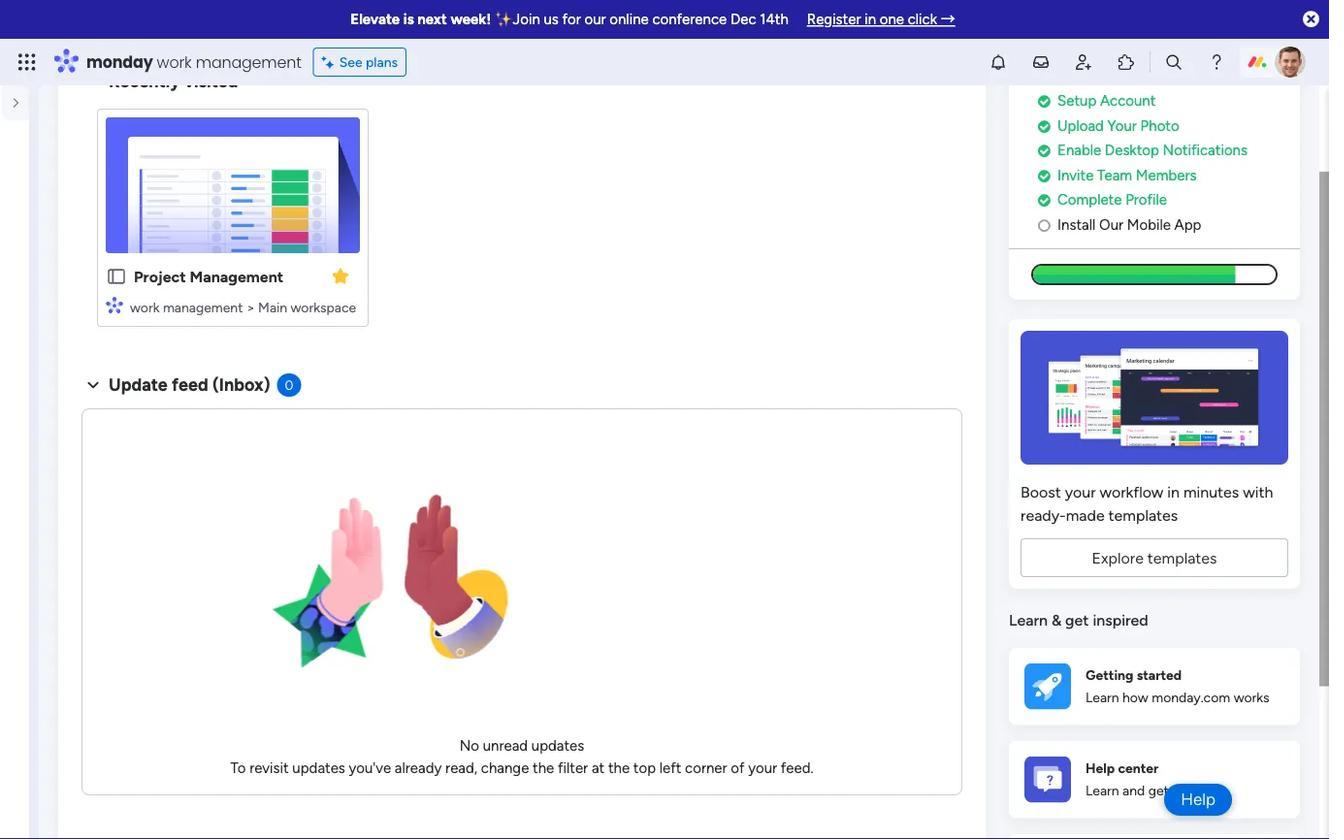 Task type: locate. For each thing, give the bounding box(es) containing it.
us
[[544, 11, 559, 28]]

check circle image inside complete profile link
[[1038, 193, 1051, 207]]

upload your photo link
[[1038, 115, 1300, 137]]

updates
[[532, 737, 584, 755], [292, 759, 345, 777]]

left
[[660, 759, 682, 777]]

your up made at the bottom right of the page
[[1065, 483, 1096, 501]]

setup account link
[[1038, 90, 1300, 112]]

no unread updates to revisit updates you've already read, change the filter at the top left corner of your feed.
[[230, 737, 814, 777]]

register in one click → link
[[807, 11, 955, 28]]

you've
[[349, 759, 391, 777]]

learn left &
[[1009, 611, 1048, 630]]

templates right explore
[[1148, 549, 1217, 567]]

check circle image for complete
[[1038, 193, 1051, 207]]

learn inside "help center learn and get support"
[[1086, 783, 1119, 799]]

1 horizontal spatial get
[[1149, 783, 1169, 799]]

close recently visited image
[[82, 70, 105, 93]]

work right monday
[[157, 51, 192, 73]]

help right and
[[1181, 790, 1216, 810]]

help left center
[[1086, 760, 1115, 777]]

register in one click →
[[807, 11, 955, 28]]

members
[[1136, 166, 1197, 184]]

0 vertical spatial your
[[1065, 483, 1096, 501]]

check circle image up circle o image
[[1038, 193, 1051, 207]]

1 vertical spatial learn
[[1086, 689, 1119, 706]]

0 horizontal spatial help
[[1086, 760, 1115, 777]]

check circle image
[[1038, 119, 1051, 133], [1038, 143, 1051, 158]]

complete profile
[[1058, 191, 1167, 208]]

0 vertical spatial in
[[865, 11, 876, 28]]

2 check circle image from the top
[[1038, 168, 1051, 183]]

apps image
[[1117, 52, 1136, 72]]

recently
[[109, 71, 180, 92]]

management
[[190, 267, 283, 286]]

1 vertical spatial get
[[1149, 783, 1169, 799]]

1 check circle image from the top
[[1038, 119, 1051, 133]]

2 the from the left
[[608, 759, 630, 777]]

1 horizontal spatial updates
[[532, 737, 584, 755]]

for
[[562, 11, 581, 28]]

1 vertical spatial help
[[1181, 790, 1216, 810]]

install
[[1058, 216, 1096, 233]]

0 vertical spatial updates
[[532, 737, 584, 755]]

see plans button
[[313, 48, 407, 77]]

help center element
[[1009, 741, 1300, 818]]

in left "minutes"
[[1168, 483, 1180, 501]]

lottie animation element
[[230, 425, 541, 736], [0, 732, 29, 839]]

check circle image left invite
[[1038, 168, 1051, 183]]

1 vertical spatial check circle image
[[1038, 168, 1051, 183]]

install our mobile app link
[[1038, 214, 1300, 236]]

update
[[109, 375, 168, 395]]

check circle image inside the enable desktop notifications link
[[1038, 143, 1051, 158]]

learn
[[1009, 611, 1048, 630], [1086, 689, 1119, 706], [1086, 783, 1119, 799]]

your right of
[[748, 759, 777, 777]]

1 vertical spatial updates
[[292, 759, 345, 777]]

option
[[0, 271, 29, 275]]

check circle image for invite
[[1038, 168, 1051, 183]]

1 vertical spatial management
[[163, 299, 243, 315]]

the
[[533, 759, 554, 777], [608, 759, 630, 777]]

getting
[[1086, 667, 1134, 684]]

help for help center learn and get support
[[1086, 760, 1115, 777]]

check circle image left upload
[[1038, 119, 1051, 133]]

1 horizontal spatial the
[[608, 759, 630, 777]]

the right 'at'
[[608, 759, 630, 777]]

get right and
[[1149, 783, 1169, 799]]

0 vertical spatial check circle image
[[1038, 119, 1051, 133]]

in left one at top right
[[865, 11, 876, 28]]

your inside no unread updates to revisit updates you've already read, change the filter at the top left corner of your feed.
[[748, 759, 777, 777]]

0 vertical spatial templates
[[1109, 506, 1178, 524]]

install our mobile app
[[1058, 216, 1202, 233]]

account
[[1100, 92, 1156, 109]]

the left "filter"
[[533, 759, 554, 777]]

learn down getting
[[1086, 689, 1119, 706]]

0 vertical spatial get
[[1066, 611, 1089, 630]]

0 horizontal spatial your
[[748, 759, 777, 777]]

circle o image
[[1038, 218, 1051, 232]]

1 horizontal spatial your
[[1065, 483, 1096, 501]]

works
[[1234, 689, 1270, 706]]

0 vertical spatial work
[[157, 51, 192, 73]]

project
[[134, 267, 186, 286]]

0 horizontal spatial updates
[[292, 759, 345, 777]]

invite members image
[[1074, 52, 1094, 72]]

check circle image
[[1038, 94, 1051, 108], [1038, 168, 1051, 183], [1038, 193, 1051, 207]]

invite team members link
[[1038, 164, 1300, 186]]

mobile
[[1127, 216, 1171, 233]]

&
[[1052, 611, 1062, 630]]

week!
[[451, 11, 491, 28]]

help inside button
[[1181, 790, 1216, 810]]

enable desktop notifications link
[[1038, 140, 1300, 161]]

2 vertical spatial check circle image
[[1038, 193, 1051, 207]]

check circle image inside upload your photo link
[[1038, 119, 1051, 133]]

at
[[592, 759, 605, 777]]

conference
[[652, 11, 727, 28]]

1 vertical spatial check circle image
[[1038, 143, 1051, 158]]

get right &
[[1066, 611, 1089, 630]]

getting started learn how monday.com works
[[1086, 667, 1270, 706]]

no
[[460, 737, 479, 755]]

getting started element
[[1009, 647, 1300, 725]]

help inside "help center learn and get support"
[[1086, 760, 1115, 777]]

3 check circle image from the top
[[1038, 193, 1051, 207]]

your
[[1065, 483, 1096, 501], [748, 759, 777, 777]]

one
[[880, 11, 904, 28]]

complete profile link
[[1038, 189, 1300, 211]]

check circle image for setup
[[1038, 94, 1051, 108]]

get
[[1066, 611, 1089, 630], [1149, 783, 1169, 799]]

1 vertical spatial in
[[1168, 483, 1180, 501]]

1 horizontal spatial in
[[1168, 483, 1180, 501]]

visited
[[184, 71, 238, 92]]

0 vertical spatial help
[[1086, 760, 1115, 777]]

with
[[1243, 483, 1273, 501]]

help for help
[[1181, 790, 1216, 810]]

check circle image inside invite team members link
[[1038, 168, 1051, 183]]

0 vertical spatial learn
[[1009, 611, 1048, 630]]

lottie animation image
[[230, 425, 541, 736], [0, 732, 29, 839]]

work down project
[[130, 299, 160, 315]]

plans
[[366, 54, 398, 70]]

main
[[258, 299, 287, 315]]

2 vertical spatial learn
[[1086, 783, 1119, 799]]

elevate
[[351, 11, 400, 28]]

0 horizontal spatial get
[[1066, 611, 1089, 630]]

filter
[[558, 759, 588, 777]]

0 vertical spatial check circle image
[[1038, 94, 1051, 108]]

templates image image
[[1027, 331, 1283, 465]]

invite
[[1058, 166, 1094, 184]]

revisit
[[250, 759, 289, 777]]

explore templates button
[[1021, 538, 1289, 577]]

started
[[1137, 667, 1182, 684]]

1 check circle image from the top
[[1038, 94, 1051, 108]]

check circle image inside setup account link
[[1038, 94, 1051, 108]]

center
[[1118, 760, 1159, 777]]

unread
[[483, 737, 528, 755]]

1 horizontal spatial lottie animation image
[[230, 425, 541, 736]]

1 horizontal spatial lottie animation element
[[230, 425, 541, 736]]

learn left and
[[1086, 783, 1119, 799]]

0 horizontal spatial in
[[865, 11, 876, 28]]

1 vertical spatial templates
[[1148, 549, 1217, 567]]

updates right "revisit"
[[292, 759, 345, 777]]

learn inside getting started learn how monday.com works
[[1086, 689, 1119, 706]]

check circle image left setup
[[1038, 94, 1051, 108]]

0
[[285, 377, 294, 393]]

2 check circle image from the top
[[1038, 143, 1051, 158]]

0 horizontal spatial the
[[533, 759, 554, 777]]

1 vertical spatial work
[[130, 299, 160, 315]]

1 vertical spatial your
[[748, 759, 777, 777]]

to
[[230, 759, 246, 777]]

help
[[1086, 760, 1115, 777], [1181, 790, 1216, 810]]

check circle image for enable
[[1038, 143, 1051, 158]]

see plans
[[339, 54, 398, 70]]

check circle image left enable
[[1038, 143, 1051, 158]]

0 horizontal spatial lottie animation element
[[0, 732, 29, 839]]

updates up "filter"
[[532, 737, 584, 755]]

list box
[[0, 268, 39, 567]]

recently visited
[[109, 71, 238, 92]]

templates down 'workflow'
[[1109, 506, 1178, 524]]

click
[[908, 11, 937, 28]]

1 horizontal spatial help
[[1181, 790, 1216, 810]]

register
[[807, 11, 861, 28]]

notifications image
[[989, 52, 1008, 72]]

boost your workflow in minutes with ready-made templates
[[1021, 483, 1273, 524]]

get inside "help center learn and get support"
[[1149, 783, 1169, 799]]



Task type: vqa. For each thing, say whether or not it's contained in the screenshot.
works
yes



Task type: describe. For each thing, give the bounding box(es) containing it.
work management > main workspace
[[130, 299, 356, 315]]

your
[[1108, 117, 1137, 134]]

feed.
[[781, 759, 814, 777]]

made
[[1066, 506, 1105, 524]]

enable
[[1058, 141, 1101, 159]]

explore templates
[[1092, 549, 1217, 567]]

join
[[513, 11, 540, 28]]

public board image
[[106, 266, 127, 287]]

help image
[[1207, 52, 1226, 72]]

desktop
[[1105, 141, 1159, 159]]

inspired
[[1093, 611, 1149, 630]]

monday
[[86, 51, 153, 73]]

in inside boost your workflow in minutes with ready-made templates
[[1168, 483, 1180, 501]]

dec
[[731, 11, 756, 28]]

feed
[[172, 375, 208, 395]]

1 the from the left
[[533, 759, 554, 777]]

read,
[[445, 759, 478, 777]]

how
[[1123, 689, 1149, 706]]

change
[[481, 759, 529, 777]]

workspace options image
[[14, 192, 33, 212]]

upload
[[1058, 117, 1104, 134]]

close update feed (inbox) image
[[82, 374, 105, 397]]

our
[[1099, 216, 1124, 233]]

monday.com
[[1152, 689, 1231, 706]]

next
[[417, 11, 447, 28]]

already
[[395, 759, 442, 777]]

setup
[[1058, 92, 1097, 109]]

help center learn and get support
[[1086, 760, 1220, 799]]

workspace
[[291, 299, 356, 315]]

(inbox)
[[212, 375, 270, 395]]

✨
[[495, 11, 509, 28]]

app
[[1175, 216, 1202, 233]]

monday work management
[[86, 51, 301, 73]]

boost
[[1021, 483, 1061, 501]]

→
[[941, 11, 955, 28]]

terry turtle image
[[1275, 47, 1306, 78]]

check circle image for upload
[[1038, 119, 1051, 133]]

learn & get inspired
[[1009, 611, 1149, 630]]

our
[[585, 11, 606, 28]]

invite team members
[[1058, 166, 1197, 184]]

elevate is next week! ✨ join us for our online conference dec 14th
[[351, 11, 789, 28]]

project management
[[134, 267, 283, 286]]

minutes
[[1184, 483, 1239, 501]]

0 horizontal spatial lottie animation image
[[0, 732, 29, 839]]

top
[[633, 759, 656, 777]]

enable desktop notifications
[[1058, 141, 1248, 159]]

setup account
[[1058, 92, 1156, 109]]

and
[[1123, 783, 1145, 799]]

search everything image
[[1164, 52, 1184, 72]]

profile
[[1126, 191, 1167, 208]]

explore
[[1092, 549, 1144, 567]]

support
[[1172, 783, 1220, 799]]

learn for getting
[[1086, 689, 1119, 706]]

learn for help
[[1086, 783, 1119, 799]]

>
[[246, 299, 255, 315]]

help button
[[1165, 784, 1232, 816]]

inbox image
[[1031, 52, 1051, 72]]

templates inside boost your workflow in minutes with ready-made templates
[[1109, 506, 1178, 524]]

workflow
[[1100, 483, 1164, 501]]

update feed (inbox)
[[109, 375, 270, 395]]

complete
[[1058, 191, 1122, 208]]

see
[[339, 54, 363, 70]]

ready-
[[1021, 506, 1066, 524]]

remove from favorites image
[[331, 266, 350, 286]]

corner
[[685, 759, 727, 777]]

is
[[403, 11, 414, 28]]

14th
[[760, 11, 789, 28]]

of
[[731, 759, 745, 777]]

your inside boost your workflow in minutes with ready-made templates
[[1065, 483, 1096, 501]]

team
[[1098, 166, 1132, 184]]

upload your photo
[[1058, 117, 1180, 134]]

online
[[610, 11, 649, 28]]

templates inside button
[[1148, 549, 1217, 567]]

0 vertical spatial management
[[196, 51, 301, 73]]

select product image
[[17, 52, 37, 72]]

photo
[[1141, 117, 1180, 134]]



